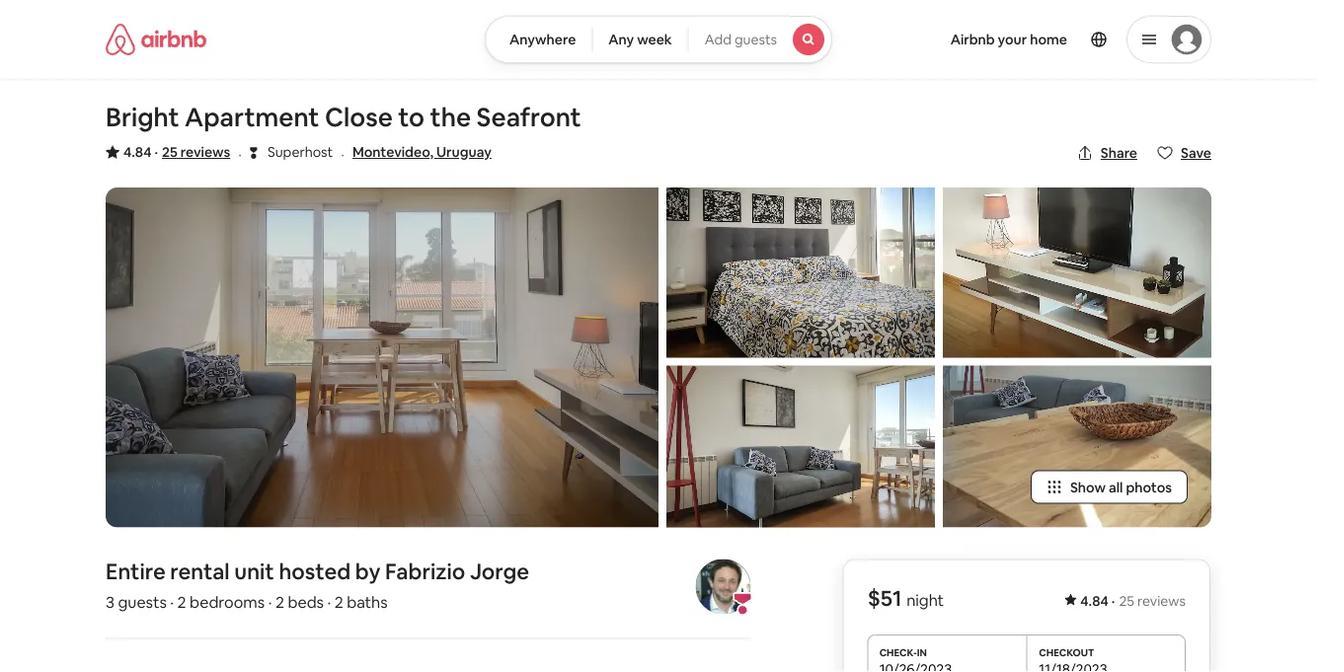 Task type: vqa. For each thing, say whether or not it's contained in the screenshot.
'&' corresponding to payouts
no



Task type: describe. For each thing, give the bounding box(es) containing it.
save button
[[1150, 136, 1220, 170]]

bright
[[106, 101, 179, 134]]

add
[[705, 31, 732, 48]]

2 2 from the left
[[276, 593, 284, 613]]

montevideo,
[[353, 143, 434, 161]]

guests inside add guests button
[[735, 31, 778, 48]]

0 vertical spatial 4.84
[[123, 143, 152, 161]]

seafront
[[477, 101, 582, 134]]

entire
[[106, 558, 166, 586]]

· inside · montevideo, uruguay
[[341, 144, 345, 164]]

$51 night
[[868, 584, 945, 613]]

the
[[430, 101, 471, 134]]

bright apartment close to the seafront image 3 image
[[667, 366, 936, 528]]

rental
[[170, 558, 230, 586]]

0 horizontal spatial 25
[[162, 143, 178, 161]]

bright apartment close to the seafront
[[106, 101, 582, 134]]

to
[[398, 101, 425, 134]]

25 reviews button
[[162, 142, 230, 162]]

bright apartment close to the seafront image 4 image
[[943, 188, 1212, 358]]

show all photos
[[1071, 479, 1173, 497]]

1 horizontal spatial reviews
[[1138, 592, 1187, 610]]

3
[[106, 593, 115, 613]]

bright apartment close to the seafront image 1 image
[[106, 188, 659, 528]]

3 2 from the left
[[335, 593, 344, 613]]

1 horizontal spatial 4.84
[[1081, 592, 1109, 610]]

your
[[998, 31, 1028, 48]]

save
[[1182, 144, 1212, 162]]

1 vertical spatial 4.84 · 25 reviews
[[1081, 592, 1187, 610]]

night
[[907, 590, 945, 611]]

baths
[[347, 593, 388, 613]]

by
[[356, 558, 381, 586]]

add guests
[[705, 31, 778, 48]]

beds
[[288, 593, 324, 613]]

1 2 from the left
[[177, 593, 186, 613]]

bright apartment close to the seafront image 2 image
[[667, 188, 936, 358]]

guests inside entire rental unit hosted by fabrizio jorge 3 guests · 2 bedrooms · 2 beds · 2 baths
[[118, 593, 167, 613]]

show all photos button
[[1031, 471, 1188, 504]]

close
[[325, 101, 393, 134]]

share button
[[1070, 136, 1146, 170]]

all
[[1109, 479, 1124, 497]]



Task type: locate. For each thing, give the bounding box(es) containing it.
0 horizontal spatial 2
[[177, 593, 186, 613]]

fabrizio jorge
[[385, 558, 530, 586]]

uruguay
[[437, 143, 492, 161]]

week
[[637, 31, 672, 48]]

󰀃
[[250, 143, 258, 162]]

4.84
[[123, 143, 152, 161], [1081, 592, 1109, 610]]

25
[[162, 143, 178, 161], [1120, 592, 1135, 610]]

profile element
[[857, 0, 1212, 79]]

home
[[1031, 31, 1068, 48]]

2 left baths
[[335, 593, 344, 613]]

reviews
[[181, 143, 230, 161], [1138, 592, 1187, 610]]

any week
[[609, 31, 672, 48]]

guests
[[735, 31, 778, 48], [118, 593, 167, 613]]

0 vertical spatial 4.84 · 25 reviews
[[123, 143, 230, 161]]

bright apartment close to the seafront image 5 image
[[943, 366, 1212, 528]]

0 horizontal spatial 4.84 · 25 reviews
[[123, 143, 230, 161]]

$51
[[868, 584, 902, 613]]

share
[[1101, 144, 1138, 162]]

0 horizontal spatial 4.84
[[123, 143, 152, 161]]

4.84 · 25 reviews
[[123, 143, 230, 161], [1081, 592, 1187, 610]]

anywhere button
[[485, 16, 593, 63]]

1 vertical spatial 25
[[1120, 592, 1135, 610]]

superhost
[[268, 143, 333, 161]]

0 vertical spatial reviews
[[181, 143, 230, 161]]

1 horizontal spatial guests
[[735, 31, 778, 48]]

add guests button
[[688, 16, 833, 63]]

2 horizontal spatial 2
[[335, 593, 344, 613]]

None search field
[[485, 16, 833, 63]]

·
[[155, 143, 158, 161], [238, 144, 242, 164], [341, 144, 345, 164], [1112, 592, 1116, 610], [170, 593, 174, 613], [268, 593, 272, 613], [328, 593, 331, 613]]

photos
[[1127, 479, 1173, 497]]

0 horizontal spatial guests
[[118, 593, 167, 613]]

fabrizio jorge is a superhost. learn more about fabrizio jorge. image
[[696, 560, 751, 615], [696, 560, 751, 615]]

1 vertical spatial guests
[[118, 593, 167, 613]]

2 left beds
[[276, 593, 284, 613]]

any week button
[[592, 16, 689, 63]]

any
[[609, 31, 634, 48]]

1 vertical spatial 4.84
[[1081, 592, 1109, 610]]

airbnb
[[951, 31, 995, 48]]

0 vertical spatial guests
[[735, 31, 778, 48]]

anywhere
[[510, 31, 576, 48]]

montevideo, uruguay button
[[353, 140, 492, 164]]

show
[[1071, 479, 1106, 497]]

unit
[[234, 558, 274, 586]]

entire rental unit hosted by fabrizio jorge 3 guests · 2 bedrooms · 2 beds · 2 baths
[[106, 558, 530, 613]]

0 vertical spatial 25
[[162, 143, 178, 161]]

bedrooms
[[190, 593, 265, 613]]

guests down entire
[[118, 593, 167, 613]]

2
[[177, 593, 186, 613], [276, 593, 284, 613], [335, 593, 344, 613]]

hosted
[[279, 558, 351, 586]]

0 horizontal spatial reviews
[[181, 143, 230, 161]]

airbnb your home link
[[939, 19, 1080, 60]]

· montevideo, uruguay
[[341, 143, 492, 164]]

guests right add
[[735, 31, 778, 48]]

airbnb your home
[[951, 31, 1068, 48]]

2 down the rental
[[177, 593, 186, 613]]

1 horizontal spatial 2
[[276, 593, 284, 613]]

1 horizontal spatial 4.84 · 25 reviews
[[1081, 592, 1187, 610]]

apartment
[[185, 101, 320, 134]]

1 vertical spatial reviews
[[1138, 592, 1187, 610]]

none search field containing anywhere
[[485, 16, 833, 63]]

1 horizontal spatial 25
[[1120, 592, 1135, 610]]



